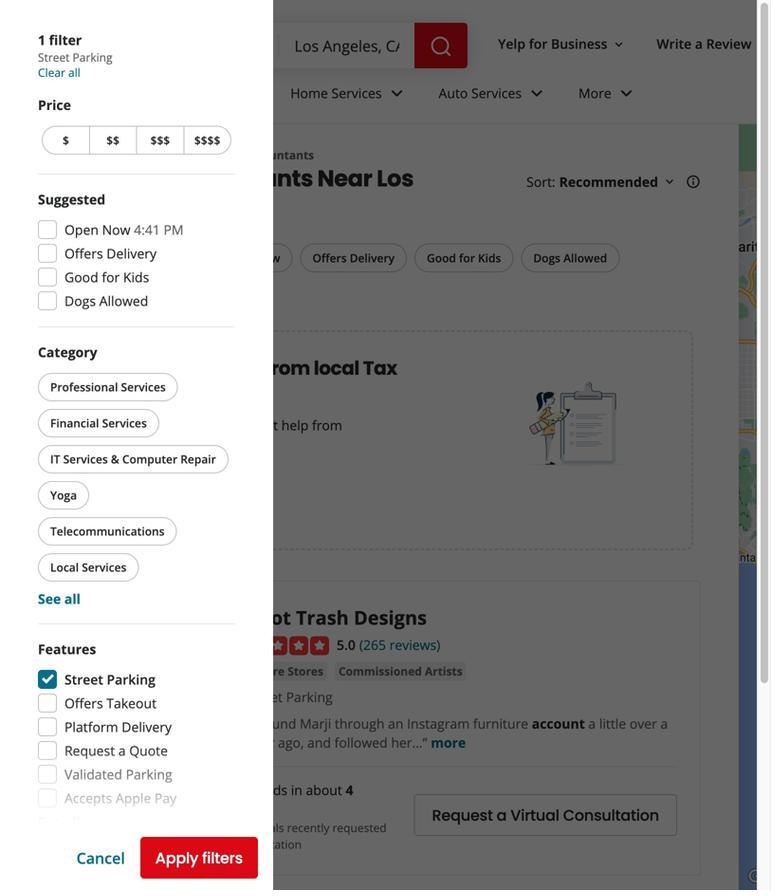 Task type: vqa. For each thing, say whether or not it's contained in the screenshot.
Offers Delivery within the button
yes



Task type: locate. For each thing, give the bounding box(es) containing it.
offers up platform
[[65, 694, 103, 713]]

tell
[[70, 416, 92, 434]]

1 horizontal spatial and
[[308, 734, 331, 752]]

project
[[185, 416, 228, 434]]

$$$$ button
[[183, 126, 232, 155]]

5.0 link
[[337, 634, 356, 654]]

from right the help
[[312, 416, 343, 434]]

designs
[[354, 605, 427, 631]]

little
[[600, 715, 627, 733]]

0 vertical spatial group
[[38, 190, 235, 311]]

1 vertical spatial now
[[255, 250, 281, 266]]

through
[[335, 715, 385, 733]]

cancel button
[[77, 848, 125, 868]]

street
[[38, 49, 70, 65], [65, 671, 103, 689], [246, 688, 283, 706]]

commissioned artists link
[[335, 662, 467, 681]]

0 vertical spatial open
[[65, 221, 99, 239]]

1 horizontal spatial request
[[432, 805, 493, 827]]

delivery up 'quote'
[[122, 718, 172, 736]]

24 chevron down v2 image left auto
[[386, 82, 409, 105]]

1 horizontal spatial from
[[312, 416, 343, 434]]

1 vertical spatial see all button
[[38, 813, 81, 831]]

1 inside '1 filter street parking clear all'
[[38, 31, 46, 49]]

kids left dogs allowed 'button'
[[478, 250, 502, 266]]

2 vertical spatial group
[[38, 640, 235, 832]]

24 chevron down v2 image
[[386, 82, 409, 105], [526, 82, 549, 105]]

apple
[[116, 789, 151, 807]]

24 chevron down v2 image inside 'home services' link
[[386, 82, 409, 105]]

good for kids
[[427, 250, 502, 266], [65, 268, 149, 286]]

1 inside 1 all
[[86, 251, 91, 264]]

yoga button
[[38, 481, 89, 510]]

review
[[707, 35, 752, 53]]

delivery
[[107, 244, 157, 263], [350, 250, 395, 266], [122, 718, 172, 736]]

financial services
[[50, 415, 147, 431]]

professionals
[[70, 381, 197, 408]]

0 vertical spatial about
[[113, 416, 150, 434]]

delivery inside 'button'
[[350, 250, 395, 266]]

0 horizontal spatial 1
[[38, 31, 46, 49]]

dogs allowed down sort:
[[534, 250, 608, 266]]

1 vertical spatial and
[[308, 734, 331, 752]]

responds
[[227, 781, 288, 799]]

0 vertical spatial dogs allowed
[[534, 250, 608, 266]]

it
[[50, 451, 60, 467]]

a up validated parking
[[118, 742, 126, 760]]

1 vertical spatial all
[[64, 590, 81, 608]]

0 vertical spatial see all button
[[38, 590, 81, 608]]

consultation
[[564, 805, 660, 827]]

open inside button
[[223, 250, 252, 266]]

street parking down furniture stores link on the bottom of the page
[[246, 688, 333, 706]]

1 vertical spatial yelp
[[38, 147, 63, 163]]

None search field
[[144, 23, 472, 68]]

street parking up offers takeout
[[65, 671, 156, 689]]

dogs allowed down all
[[65, 292, 148, 310]]

now down 'top 10 best accountants near los angeles, california'
[[255, 250, 281, 266]]

1 24 chevron down v2 image from the left
[[386, 82, 409, 105]]

$$ button
[[89, 126, 136, 155]]

8 locals recently requested a consultation
[[227, 820, 387, 852]]

request
[[65, 742, 115, 760], [432, 805, 493, 827]]

0 horizontal spatial dogs
[[65, 292, 96, 310]]

a right write
[[696, 35, 703, 53]]

1 horizontal spatial 1
[[86, 251, 91, 264]]

auto
[[439, 84, 468, 102]]

0 vertical spatial see
[[38, 590, 61, 608]]

yelp link
[[38, 147, 63, 163]]

1 vertical spatial dogs allowed
[[65, 292, 148, 310]]

kids down "4:41"
[[123, 268, 149, 286]]

local
[[314, 355, 360, 381]]

see all for category
[[38, 590, 81, 608]]

group containing features
[[38, 640, 235, 832]]

offers down angeles,
[[65, 244, 103, 263]]

more
[[579, 84, 612, 102]]

good right offers delivery 'button'
[[427, 250, 457, 266]]

1 horizontal spatial for
[[460, 250, 476, 266]]

street down the furniture
[[246, 688, 283, 706]]

request left the "virtual"
[[432, 805, 493, 827]]

0 horizontal spatial good for kids
[[65, 268, 149, 286]]

it services & computer repair
[[50, 451, 216, 467]]

see all
[[38, 590, 81, 608], [38, 813, 81, 831]]

now inside 'group'
[[102, 221, 131, 239]]

angeles,
[[38, 193, 137, 225]]

street down filter
[[38, 49, 70, 65]]

1 vertical spatial see all
[[38, 813, 81, 831]]

near
[[318, 163, 373, 195]]

stores
[[288, 664, 324, 679]]

furniture stores button
[[227, 662, 328, 681]]

help
[[282, 416, 309, 434]]

1 vertical spatial good for kids
[[65, 268, 149, 286]]

street down features
[[65, 671, 103, 689]]

0 vertical spatial and
[[232, 416, 255, 434]]

24 chevron down v2 image for home services
[[386, 82, 409, 105]]

open for open now 4:41 pm
[[65, 221, 99, 239]]

services for professional services button
[[121, 379, 166, 395]]

0 horizontal spatial street parking
[[65, 671, 156, 689]]

offers
[[65, 244, 103, 263], [313, 250, 347, 266], [65, 694, 103, 713]]

1 horizontal spatial open
[[223, 250, 252, 266]]

services inside local services button
[[82, 560, 127, 575]]

street parking
[[65, 671, 156, 689], [246, 688, 333, 706]]

1 vertical spatial 1
[[86, 251, 91, 264]]

2 see all from the top
[[38, 813, 81, 831]]

offers right 'open now' button
[[313, 250, 347, 266]]

0 vertical spatial allowed
[[564, 250, 608, 266]]

dogs allowed inside 'group'
[[65, 292, 148, 310]]

in
[[291, 781, 303, 799]]

delivery down los
[[350, 250, 395, 266]]

1 horizontal spatial offers delivery
[[313, 250, 395, 266]]

1 vertical spatial group
[[34, 343, 235, 609]]

request inside button
[[432, 805, 493, 827]]

a
[[696, 35, 703, 53], [589, 715, 596, 733], [661, 715, 669, 733], [118, 742, 126, 760], [497, 805, 507, 827], [227, 837, 233, 852]]

0 horizontal spatial good
[[65, 268, 98, 286]]

good for kids button
[[415, 243, 514, 272]]

an
[[388, 715, 404, 733]]

services inside 'home services' link
[[332, 84, 382, 102]]

apply filters button
[[140, 837, 258, 879]]

top
[[38, 163, 80, 195]]

0 horizontal spatial allowed
[[99, 292, 148, 310]]

0 vertical spatial good for kids
[[427, 250, 502, 266]]

1 vertical spatial for
[[460, 250, 476, 266]]

accepts
[[65, 789, 112, 807]]

request for request a quote
[[65, 742, 115, 760]]

accountants
[[243, 147, 314, 163], [166, 163, 313, 195]]

2 vertical spatial for
[[102, 268, 120, 286]]

1 horizontal spatial now
[[255, 250, 281, 266]]

1 vertical spatial dogs
[[65, 292, 96, 310]]

1 for filter
[[38, 31, 46, 49]]

accepts apple pay
[[65, 789, 177, 807]]

price
[[38, 96, 71, 114]]

see down local on the left of the page
[[38, 590, 61, 608]]

services for local services button
[[82, 560, 127, 575]]

apply
[[155, 848, 199, 869]]

pm
[[164, 221, 184, 239]]

24 chevron down v2 image inside auto services link
[[526, 82, 549, 105]]

virtual
[[511, 805, 560, 827]]

0 vertical spatial kids
[[478, 250, 502, 266]]

services for auto services link
[[472, 84, 522, 102]]

1 left filter
[[38, 31, 46, 49]]

furniture stores
[[231, 664, 324, 679]]

marji
[[300, 715, 332, 733]]

0 vertical spatial 1
[[38, 31, 46, 49]]

platform
[[65, 718, 118, 736]]

yelp for yelp link
[[38, 147, 63, 163]]

0 horizontal spatial open
[[65, 221, 99, 239]]

about inside free price estimates from local tax professionals tell us about your project and get help from sponsored businesses.
[[113, 416, 150, 434]]

a down hours
[[227, 837, 233, 852]]

1 horizontal spatial kids
[[478, 250, 502, 266]]

0 vertical spatial now
[[102, 221, 131, 239]]

group containing category
[[34, 343, 235, 609]]

and left get
[[232, 416, 255, 434]]

0 horizontal spatial now
[[102, 221, 131, 239]]

see all button for features
[[38, 813, 81, 831]]

0 vertical spatial all
[[68, 65, 80, 80]]

$$$$
[[195, 132, 221, 148]]

parking down filter
[[73, 49, 113, 65]]

0 horizontal spatial request
[[65, 742, 115, 760]]

offers for open now
[[65, 244, 103, 263]]

see all button down local on the left of the page
[[38, 590, 81, 608]]

1 see all button from the top
[[38, 590, 81, 608]]

0 horizontal spatial from
[[265, 355, 310, 381]]

telecommunications button
[[38, 517, 177, 546]]

1 horizontal spatial allowed
[[564, 250, 608, 266]]

allowed inside 'button'
[[564, 250, 608, 266]]

all down local on the left of the page
[[64, 590, 81, 608]]

yoga
[[50, 488, 77, 503]]

a inside button
[[497, 805, 507, 827]]

1 vertical spatial professional
[[50, 379, 118, 395]]

services inside auto services link
[[472, 84, 522, 102]]

accountants down $$$$ button
[[166, 163, 313, 195]]

open down the suggested
[[65, 221, 99, 239]]

1 horizontal spatial good
[[427, 250, 457, 266]]

allowed inside 'group'
[[99, 292, 148, 310]]

furniture
[[231, 664, 285, 679]]

dogs down 16 filter v2 icon
[[65, 292, 96, 310]]

from
[[265, 355, 310, 381], [312, 416, 343, 434]]

good inside 'group'
[[65, 268, 98, 286]]

2 24 chevron down v2 image from the left
[[526, 82, 549, 105]]

1 see all from the top
[[38, 590, 81, 608]]

now inside button
[[255, 250, 281, 266]]

0 vertical spatial dogs
[[534, 250, 561, 266]]

open down california
[[223, 250, 252, 266]]

all
[[68, 65, 80, 80], [64, 590, 81, 608], [64, 813, 81, 831]]

yelp up auto services link
[[499, 35, 526, 53]]

write a review link
[[650, 27, 760, 61]]

sort:
[[527, 173, 556, 191]]

services inside professional services button
[[121, 379, 166, 395]]

computer
[[122, 451, 178, 467]]

responds in about
[[227, 781, 346, 799]]

financial
[[50, 415, 99, 431]]

0 vertical spatial yelp
[[499, 35, 526, 53]]

1 horizontal spatial dogs allowed
[[534, 250, 608, 266]]

about left 4
[[306, 781, 343, 799]]

business categories element
[[144, 68, 772, 123]]

now up all
[[102, 221, 131, 239]]

see all button down accepts
[[38, 813, 81, 831]]

1 left all
[[86, 251, 91, 264]]

open for open now
[[223, 250, 252, 266]]

services inside financial services button
[[102, 415, 147, 431]]

2 vertical spatial all
[[64, 813, 81, 831]]

dogs down sort:
[[534, 250, 561, 266]]

street inside 'group'
[[65, 671, 103, 689]]

1 see from the top
[[38, 590, 61, 608]]

a left the "virtual"
[[497, 805, 507, 827]]

16 chevron right v2 image
[[220, 148, 235, 163]]

0 horizontal spatial 24 chevron down v2 image
[[386, 82, 409, 105]]

all down accepts
[[64, 813, 81, 831]]

1 horizontal spatial dogs
[[534, 250, 561, 266]]

us
[[95, 416, 110, 434]]

0 horizontal spatial dogs allowed
[[65, 292, 148, 310]]

good down 1 all
[[65, 268, 98, 286]]

2 see all button from the top
[[38, 813, 81, 831]]

1 vertical spatial professional services
[[50, 379, 166, 395]]

24 chevron down v2 image down yelp for business
[[526, 82, 549, 105]]

2 see from the top
[[38, 813, 61, 831]]

0 vertical spatial professional services
[[93, 147, 212, 163]]

allowed
[[564, 250, 608, 266], [99, 292, 148, 310]]

trash
[[296, 605, 349, 631]]

1 vertical spatial allowed
[[99, 292, 148, 310]]

request down platform
[[65, 742, 115, 760]]

1 horizontal spatial about
[[306, 781, 343, 799]]

google image
[[744, 866, 772, 891]]

services for 'home services' link
[[332, 84, 382, 102]]

services inside it services & computer repair 'button'
[[63, 451, 108, 467]]

all right clear at the top of the page
[[68, 65, 80, 80]]

see all down local on the left of the page
[[38, 590, 81, 608]]

about right us
[[113, 416, 150, 434]]

2 horizontal spatial for
[[529, 35, 548, 53]]

yelp
[[499, 35, 526, 53], [38, 147, 63, 163]]

1 for all
[[86, 251, 91, 264]]

group
[[38, 190, 235, 311], [34, 343, 235, 609], [38, 640, 235, 832]]

request for request a virtual consultation
[[432, 805, 493, 827]]

0 horizontal spatial and
[[232, 416, 255, 434]]

1 vertical spatial about
[[306, 781, 343, 799]]

0 vertical spatial good
[[427, 250, 457, 266]]

0 vertical spatial from
[[265, 355, 310, 381]]

1 vertical spatial good
[[65, 268, 98, 286]]

0 horizontal spatial yelp
[[38, 147, 63, 163]]

dogs allowed inside 'button'
[[534, 250, 608, 266]]

dogs
[[534, 250, 561, 266], [65, 292, 96, 310]]

offers delivery down near
[[313, 250, 395, 266]]

1 vertical spatial open
[[223, 250, 252, 266]]

0 vertical spatial for
[[529, 35, 548, 53]]

yelp for yelp for business
[[499, 35, 526, 53]]

(265 reviews) link
[[360, 634, 441, 654]]

8
[[245, 820, 252, 836]]

open now button
[[210, 243, 293, 272]]

now
[[102, 221, 131, 239], [255, 250, 281, 266]]

and inside a little over a year ago, and followed her..."
[[308, 734, 331, 752]]

1 vertical spatial request
[[432, 805, 493, 827]]

and down marji
[[308, 734, 331, 752]]

1 horizontal spatial yelp
[[499, 35, 526, 53]]

a right over
[[661, 715, 669, 733]]

locals
[[255, 820, 284, 836]]

financial services button
[[38, 409, 159, 438]]

1 horizontal spatial 24 chevron down v2 image
[[526, 82, 549, 105]]

home services link
[[276, 68, 424, 123]]

price group
[[38, 95, 235, 159]]

see up distance
[[38, 813, 61, 831]]

yelp for business button
[[491, 27, 635, 61]]

professional inside button
[[50, 379, 118, 395]]

0 vertical spatial request
[[65, 742, 115, 760]]

1 horizontal spatial good for kids
[[427, 250, 502, 266]]

now for open now
[[255, 250, 281, 266]]

see for features
[[38, 813, 61, 831]]

dogs inside 'button'
[[534, 250, 561, 266]]

offers delivery down open now 4:41 pm
[[65, 244, 157, 263]]

from left local
[[265, 355, 310, 381]]

its not trash designs image
[[62, 605, 204, 747]]

0 horizontal spatial for
[[102, 268, 120, 286]]

0 horizontal spatial about
[[113, 416, 150, 434]]

0 horizontal spatial kids
[[123, 268, 149, 286]]

yelp left $
[[38, 147, 63, 163]]

all for features
[[64, 813, 81, 831]]

parking down "stores"
[[286, 688, 333, 706]]

see all button for category
[[38, 590, 81, 608]]

write
[[657, 35, 692, 53]]

see all down accepts
[[38, 813, 81, 831]]

yelp inside button
[[499, 35, 526, 53]]

1 vertical spatial see
[[38, 813, 61, 831]]

0 vertical spatial see all
[[38, 590, 81, 608]]



Task type: describe. For each thing, give the bounding box(es) containing it.
delivery down open now 4:41 pm
[[107, 244, 157, 263]]

4:41
[[134, 221, 160, 239]]

offers delivery button
[[300, 243, 407, 272]]

$$$ button
[[136, 126, 183, 155]]

businesses.
[[140, 435, 211, 453]]

1 vertical spatial from
[[312, 416, 343, 434]]

now for open now 4:41 pm
[[102, 221, 131, 239]]

24 chevron down v2 image
[[616, 82, 639, 105]]

home services
[[291, 84, 382, 102]]

top 10 best accountants near los angeles, california
[[38, 163, 414, 225]]

for inside yelp for business button
[[529, 35, 548, 53]]

yelp for business
[[499, 35, 608, 53]]

offers inside offers delivery 'button'
[[313, 250, 347, 266]]

open now 4:41 pm
[[65, 221, 184, 239]]

16 info v2 image
[[686, 174, 702, 190]]

cancel
[[77, 848, 125, 868]]

parking down 'quote'
[[126, 766, 172, 784]]

instagram
[[407, 715, 470, 733]]

local services button
[[38, 553, 139, 582]]

all
[[100, 250, 114, 266]]

furniture stores link
[[227, 662, 328, 681]]

"i found marji through an instagram furniture account
[[248, 715, 586, 733]]

a left little at right bottom
[[589, 715, 596, 733]]

(265
[[360, 636, 386, 654]]

see all for features
[[38, 813, 81, 831]]

&
[[111, 451, 119, 467]]

distance
[[38, 863, 96, 882]]

group containing suggested
[[38, 190, 235, 311]]

home
[[291, 84, 328, 102]]

16 chevron down v2 image
[[612, 37, 627, 52]]

repair
[[181, 451, 216, 467]]

1 horizontal spatial street parking
[[246, 688, 333, 706]]

professional services inside button
[[50, 379, 166, 395]]

map region
[[529, 75, 772, 891]]

request a quote
[[65, 742, 168, 760]]

free
[[70, 355, 111, 381]]

takeout
[[107, 694, 157, 713]]

$$$
[[151, 132, 170, 148]]

0 horizontal spatial offers delivery
[[65, 244, 157, 263]]

4 hours
[[227, 781, 354, 818]]

commissioned artists
[[339, 664, 463, 679]]

and inside free price estimates from local tax professionals tell us about your project and get help from sponsored businesses.
[[232, 416, 255, 434]]

sponsored
[[70, 435, 136, 453]]

local
[[50, 560, 79, 575]]

dogs allowed button
[[522, 243, 620, 272]]

1 all
[[86, 250, 114, 266]]

request a virtual consultation button
[[414, 795, 678, 837]]

(265 reviews)
[[360, 636, 441, 654]]

furniture
[[474, 715, 529, 733]]

get
[[259, 416, 278, 434]]

services for it services & computer repair 'button'
[[63, 451, 108, 467]]

commissioned artists button
[[335, 662, 467, 681]]

services for financial services button
[[102, 415, 147, 431]]

tax
[[363, 355, 398, 381]]

24 chevron down v2 image for auto services
[[526, 82, 549, 105]]

open now
[[223, 250, 281, 266]]

free price estimates from local tax professionals tell us about your project and get help from sponsored businesses.
[[70, 355, 398, 453]]

auto services link
[[424, 68, 564, 123]]

1 filter street parking clear all
[[38, 31, 113, 80]]

business
[[552, 35, 608, 53]]

features
[[38, 640, 96, 658]]

local services
[[50, 560, 127, 575]]

more
[[431, 734, 466, 752]]

good inside button
[[427, 250, 457, 266]]

street inside '1 filter street parking clear all'
[[38, 49, 70, 65]]

accountants right 16 chevron right v2 icon
[[243, 147, 314, 163]]

clear
[[38, 65, 65, 80]]

for inside 'group'
[[102, 268, 120, 286]]

filters group
[[38, 243, 624, 273]]

a little over a year ago, and followed her..."
[[248, 715, 669, 752]]

her..."
[[391, 734, 428, 752]]

apply filters
[[155, 848, 243, 869]]

10
[[85, 163, 107, 195]]

a inside 8 locals recently requested a consultation
[[227, 837, 233, 852]]

validated
[[65, 766, 122, 784]]

accountants inside 'top 10 best accountants near los angeles, california'
[[166, 163, 313, 195]]

accountants link
[[243, 147, 314, 163]]

16 filter v2 image
[[54, 251, 69, 267]]

all for category
[[64, 590, 81, 608]]

0 vertical spatial professional
[[93, 147, 163, 163]]

offers for street parking
[[65, 694, 103, 713]]

reviews)
[[390, 636, 441, 654]]

parking up 'takeout'
[[107, 671, 156, 689]]

parking inside '1 filter street parking clear all'
[[73, 49, 113, 65]]

offers delivery inside 'button'
[[313, 250, 395, 266]]

all inside '1 filter street parking clear all'
[[68, 65, 80, 80]]

clear all link
[[38, 65, 80, 80]]

auto services
[[439, 84, 522, 102]]

more link
[[431, 734, 466, 752]]

year
[[248, 734, 275, 752]]

kids inside button
[[478, 250, 502, 266]]

ago,
[[278, 734, 304, 752]]

16 chevron right v2 image
[[70, 148, 85, 163]]

1 vertical spatial kids
[[123, 268, 149, 286]]

professional services button
[[38, 373, 178, 402]]

$$
[[107, 132, 120, 148]]

more link
[[564, 68, 654, 123]]

a inside 'group'
[[118, 742, 126, 760]]

account
[[532, 715, 586, 733]]

for inside "good for kids" button
[[460, 250, 476, 266]]

get started button
[[70, 484, 184, 526]]

5 star rating image
[[227, 637, 329, 656]]

free price estimates from local tax professionals image
[[529, 377, 624, 472]]

see for category
[[38, 590, 61, 608]]

best
[[112, 163, 161, 195]]

$ button
[[42, 126, 89, 155]]

"i
[[248, 715, 256, 733]]

search image
[[430, 35, 453, 58]]

not
[[256, 605, 291, 631]]

recently
[[287, 820, 330, 836]]

its not trash designs link
[[227, 605, 427, 631]]

its
[[227, 605, 251, 631]]

your
[[153, 416, 181, 434]]

requested
[[333, 820, 387, 836]]

good for kids inside button
[[427, 250, 502, 266]]

write a review
[[657, 35, 752, 53]]

4
[[346, 781, 354, 799]]

category
[[38, 343, 97, 361]]

$
[[63, 132, 69, 148]]



